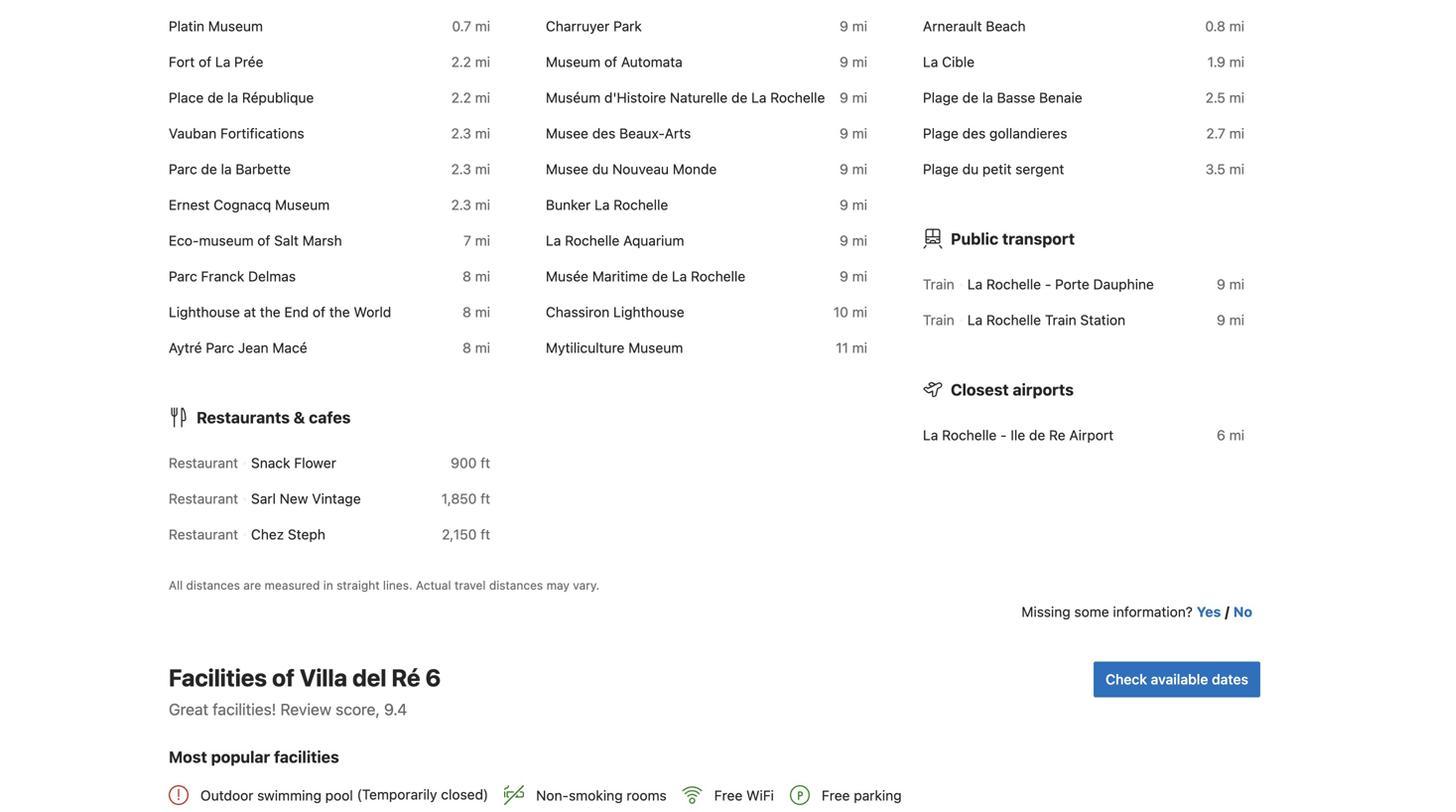 Task type: vqa. For each thing, say whether or not it's contained in the screenshot.


Task type: describe. For each thing, give the bounding box(es) containing it.
non-
[[536, 787, 569, 804]]

platin museum
[[169, 18, 263, 34]]

ft for 900 ft
[[481, 455, 490, 471]]

travel
[[455, 578, 486, 592]]

9 mi for muséum d'histoire naturelle de la rochelle
[[840, 89, 868, 106]]

mi for eco-museum of salt marsh
[[475, 232, 490, 249]]

rooms
[[627, 787, 667, 804]]

straight
[[337, 578, 380, 592]]

mi for vauban fortifications
[[475, 125, 490, 141]]

2.7 mi
[[1207, 125, 1245, 141]]

benaie
[[1039, 89, 1083, 106]]

2,150 ft
[[442, 526, 490, 542]]

mi for charruyer park
[[852, 18, 868, 34]]

most popular facilities
[[169, 747, 339, 766]]

charruyer
[[546, 18, 610, 34]]

vauban
[[169, 125, 217, 141]]

plage for plage de la basse benaie
[[923, 89, 959, 106]]

9 mi for musée maritime de la rochelle
[[840, 268, 868, 284]]

outdoor
[[201, 787, 254, 804]]

restaurants & cafes
[[197, 408, 351, 427]]

des for musee
[[592, 125, 616, 141]]

eco-museum of salt marsh
[[169, 232, 342, 249]]

restaurant for chez steph
[[169, 526, 238, 542]]

la cible
[[923, 53, 975, 70]]

no button
[[1234, 602, 1253, 622]]

smoking
[[569, 787, 623, 804]]

2.2 for place de la république
[[451, 89, 471, 106]]

missing some information? yes / no
[[1022, 603, 1253, 620]]

de right place
[[208, 89, 224, 106]]

10 mi
[[834, 304, 868, 320]]

mi for plage du petit sergent
[[1230, 161, 1245, 177]]

no
[[1234, 603, 1253, 620]]

2.3 for ernest cognacq museum
[[451, 196, 471, 213]]

arnerault
[[923, 18, 982, 34]]

facilities of villa del ré 6 great facilities! review score, 9.4
[[169, 663, 441, 719]]

station
[[1081, 312, 1126, 328]]

la down aquarium at the left top
[[672, 268, 687, 284]]

at
[[244, 304, 256, 320]]

1 2.3 mi from the top
[[451, 125, 490, 141]]

1 distances from the left
[[186, 578, 240, 592]]

de down 'cible'
[[963, 89, 979, 106]]

- for ile
[[1001, 427, 1007, 443]]

chassiron lighthouse
[[546, 304, 685, 320]]

1.9
[[1208, 53, 1226, 70]]

yes button
[[1197, 602, 1221, 622]]

museum up salt
[[275, 196, 330, 213]]

2 lighthouse from the left
[[613, 304, 685, 320]]

7 mi
[[464, 232, 490, 249]]

la left 'cible'
[[923, 53, 938, 70]]

airports
[[1013, 380, 1074, 399]]

9 for musee des beaux-arts
[[840, 125, 849, 141]]

beaux-
[[619, 125, 665, 141]]

museum up muséum
[[546, 53, 601, 70]]

of for museum
[[605, 53, 617, 70]]

beach
[[986, 18, 1026, 34]]

all distances are measured in straight lines. actual travel distances may vary.
[[169, 578, 600, 592]]

9.4
[[384, 700, 407, 719]]

(temporarily
[[357, 786, 437, 802]]

chez
[[251, 526, 284, 542]]

non-smoking rooms
[[536, 787, 667, 804]]

charruyer park
[[546, 18, 642, 34]]

2.3 for vauban fortifications
[[451, 125, 471, 141]]

2.3 mi for la
[[451, 161, 490, 177]]

mi for chassiron lighthouse
[[852, 304, 868, 320]]

rochelle down bunker la rochelle
[[565, 232, 620, 249]]

rochelle down nouveau in the left top of the page
[[614, 196, 668, 213]]

sergent
[[1016, 161, 1065, 177]]

8 mi for macé
[[463, 339, 490, 356]]

measured
[[265, 578, 320, 592]]

lighthouse at the end of the world
[[169, 304, 391, 320]]

fort
[[169, 53, 195, 70]]

free wifi
[[714, 787, 774, 804]]

mi for bunker la rochelle
[[852, 196, 868, 213]]

rochelle down public transport
[[987, 276, 1041, 292]]

transport
[[1003, 229, 1075, 248]]

2.2 mi for fort of la prée
[[451, 53, 490, 70]]

muséum d'histoire naturelle de la rochelle
[[546, 89, 825, 106]]

la right bunker
[[595, 196, 610, 213]]

basse
[[997, 89, 1036, 106]]

nouveau
[[613, 161, 669, 177]]

/
[[1225, 603, 1230, 620]]

de right ile
[[1029, 427, 1046, 443]]

la rochelle aquarium
[[546, 232, 684, 249]]

1.9 mi
[[1208, 53, 1245, 70]]

villa
[[300, 663, 347, 691]]

6 mi
[[1217, 427, 1245, 443]]

salt
[[274, 232, 299, 249]]

8 mi for end
[[463, 304, 490, 320]]

mi for la cible
[[1230, 53, 1245, 70]]

2.5 mi
[[1206, 89, 1245, 106]]

1,850
[[442, 490, 477, 507]]

vauban fortifications
[[169, 125, 304, 141]]

11
[[836, 339, 849, 356]]

park
[[614, 18, 642, 34]]

train for la rochelle train station
[[923, 312, 955, 328]]

of left salt
[[257, 232, 270, 249]]

arnerault beach
[[923, 18, 1026, 34]]

arts
[[665, 125, 691, 141]]

wifi
[[747, 787, 774, 804]]

ré
[[392, 663, 420, 691]]

mi for musee du nouveau monde
[[852, 161, 868, 177]]

3.5
[[1206, 161, 1226, 177]]

la left ile
[[923, 427, 938, 443]]

end
[[284, 304, 309, 320]]

mi for platin museum
[[475, 18, 490, 34]]

popular
[[211, 747, 270, 766]]

2.3 for parc de la barbette
[[451, 161, 471, 177]]

la for barbette
[[221, 161, 232, 177]]

museum
[[199, 232, 254, 249]]

la rochelle - porte dauphine
[[968, 276, 1154, 292]]

public transport
[[951, 229, 1075, 248]]

plage des gollandieres
[[923, 125, 1068, 141]]

most
[[169, 747, 207, 766]]

9 for museum of automata
[[840, 53, 849, 70]]

mi for fort of la prée
[[475, 53, 490, 70]]

9 for musee du nouveau monde
[[840, 161, 849, 177]]

mi for musee des beaux-arts
[[852, 125, 868, 141]]

2.2 for fort of la prée
[[451, 53, 471, 70]]

&
[[294, 408, 305, 427]]

jean
[[238, 339, 269, 356]]

plage for plage du petit sergent
[[923, 161, 959, 177]]

available
[[1151, 671, 1209, 687]]

of for facilities
[[272, 663, 295, 691]]

la right naturelle
[[752, 89, 767, 106]]

train for la rochelle - porte dauphine
[[923, 276, 955, 292]]

8 for macé
[[463, 339, 471, 356]]

9 for charruyer park
[[840, 18, 849, 34]]

rochelle right naturelle
[[771, 89, 825, 106]]

ft for 2,150 ft
[[481, 526, 490, 542]]

aytré
[[169, 339, 202, 356]]

0.8 mi
[[1206, 18, 1245, 34]]



Task type: locate. For each thing, give the bounding box(es) containing it.
musée
[[546, 268, 589, 284]]

review
[[280, 700, 332, 719]]

2 du from the left
[[963, 161, 979, 177]]

place
[[169, 89, 204, 106]]

1 ft from the top
[[481, 455, 490, 471]]

0 vertical spatial musee
[[546, 125, 589, 141]]

1 2.2 mi from the top
[[451, 53, 490, 70]]

of up review on the bottom of the page
[[272, 663, 295, 691]]

2 restaurant from the top
[[169, 490, 238, 507]]

of right fort
[[199, 53, 212, 70]]

3 2.3 from the top
[[451, 196, 471, 213]]

la up closest
[[968, 312, 983, 328]]

monde
[[673, 161, 717, 177]]

closest airports
[[951, 380, 1074, 399]]

3.5 mi
[[1206, 161, 1245, 177]]

0 horizontal spatial distances
[[186, 578, 240, 592]]

0 vertical spatial 8
[[463, 268, 471, 284]]

ft right "900"
[[481, 455, 490, 471]]

musee du nouveau monde
[[546, 161, 717, 177]]

- left ile
[[1001, 427, 1007, 443]]

parc for parc franck delmas
[[169, 268, 197, 284]]

parc franck delmas
[[169, 268, 296, 284]]

1 vertical spatial ft
[[481, 490, 490, 507]]

1 vertical spatial 2.2
[[451, 89, 471, 106]]

place de la république
[[169, 89, 314, 106]]

mi for lighthouse at the end of the world
[[475, 304, 490, 320]]

mi for plage de la basse benaie
[[1230, 89, 1245, 106]]

mi for mytiliculture museum
[[852, 339, 868, 356]]

mi for plage des gollandieres
[[1230, 125, 1245, 141]]

free for free parking
[[822, 787, 850, 804]]

of for fort
[[199, 53, 212, 70]]

del
[[352, 663, 387, 691]]

1 horizontal spatial distances
[[489, 578, 543, 592]]

la
[[215, 53, 231, 70], [923, 53, 938, 70], [752, 89, 767, 106], [595, 196, 610, 213], [546, 232, 561, 249], [672, 268, 687, 284], [968, 276, 983, 292], [968, 312, 983, 328], [923, 427, 938, 443]]

des left beaux-
[[592, 125, 616, 141]]

2.5
[[1206, 89, 1226, 106]]

re
[[1049, 427, 1066, 443]]

1,850 ft
[[442, 490, 490, 507]]

0.7
[[452, 18, 471, 34]]

restaurant up all
[[169, 526, 238, 542]]

ft for 1,850 ft
[[481, 490, 490, 507]]

11 mi
[[836, 339, 868, 356]]

3 2.3 mi from the top
[[451, 196, 490, 213]]

3 restaurant from the top
[[169, 526, 238, 542]]

9 mi for bunker la rochelle
[[840, 196, 868, 213]]

3 plage from the top
[[923, 161, 959, 177]]

0 vertical spatial 6
[[1217, 427, 1226, 443]]

2 vertical spatial parc
[[206, 339, 234, 356]]

museum of automata
[[546, 53, 683, 70]]

of
[[199, 53, 212, 70], [605, 53, 617, 70], [257, 232, 270, 249], [313, 304, 326, 320], [272, 663, 295, 691]]

0 vertical spatial 8 mi
[[463, 268, 490, 284]]

- for porte
[[1045, 276, 1052, 292]]

world
[[354, 304, 391, 320]]

1 vertical spatial restaurant
[[169, 490, 238, 507]]

0 vertical spatial -
[[1045, 276, 1052, 292]]

dates
[[1212, 671, 1249, 687]]

restaurant for sarl new vintage
[[169, 490, 238, 507]]

la left basse
[[983, 89, 993, 106]]

2 vertical spatial 8 mi
[[463, 339, 490, 356]]

mi for la rochelle aquarium
[[852, 232, 868, 249]]

0 horizontal spatial lighthouse
[[169, 304, 240, 320]]

plage down la cible
[[923, 89, 959, 106]]

the right at
[[260, 304, 281, 320]]

mytiliculture
[[546, 339, 625, 356]]

parc for parc de la barbette
[[169, 161, 197, 177]]

bunker la rochelle
[[546, 196, 668, 213]]

0 horizontal spatial free
[[714, 787, 743, 804]]

lines.
[[383, 578, 413, 592]]

cognacq
[[214, 196, 271, 213]]

rochelle down closest
[[942, 427, 997, 443]]

2 8 from the top
[[463, 304, 471, 320]]

restaurant down restaurants
[[169, 455, 238, 471]]

rochelle down the la rochelle - porte dauphine
[[987, 312, 1041, 328]]

free parking
[[822, 787, 902, 804]]

distances right all
[[186, 578, 240, 592]]

gollandieres
[[990, 125, 1068, 141]]

2.3 mi
[[451, 125, 490, 141], [451, 161, 490, 177], [451, 196, 490, 213]]

2.7
[[1207, 125, 1226, 141]]

restaurant for snack flower
[[169, 455, 238, 471]]

snack flower
[[251, 455, 336, 471]]

ft right 2,150
[[481, 526, 490, 542]]

musee for musee du nouveau monde
[[546, 161, 589, 177]]

1 2.2 from the top
[[451, 53, 471, 70]]

la up vauban fortifications
[[227, 89, 238, 106]]

macé
[[272, 339, 307, 356]]

mi for aytré parc jean macé
[[475, 339, 490, 356]]

1 plage from the top
[[923, 89, 959, 106]]

0 horizontal spatial 6
[[426, 663, 441, 691]]

2.3 mi for museum
[[451, 196, 490, 213]]

2 2.3 from the top
[[451, 161, 471, 177]]

des for plage
[[963, 125, 986, 141]]

0 horizontal spatial du
[[592, 161, 609, 177]]

1 vertical spatial 2.2 mi
[[451, 89, 490, 106]]

vintage
[[312, 490, 361, 507]]

9 mi for musee du nouveau monde
[[840, 161, 868, 177]]

0 vertical spatial 2.2 mi
[[451, 53, 490, 70]]

10
[[834, 304, 849, 320]]

2 2.2 mi from the top
[[451, 89, 490, 106]]

mi for place de la république
[[475, 89, 490, 106]]

dauphine
[[1094, 276, 1154, 292]]

7
[[464, 232, 471, 249]]

la for basse
[[983, 89, 993, 106]]

distances left may
[[489, 578, 543, 592]]

de down "vauban"
[[201, 161, 217, 177]]

train down public at top right
[[923, 276, 955, 292]]

train down the la rochelle - porte dauphine
[[1045, 312, 1077, 328]]

1 musee from the top
[[546, 125, 589, 141]]

naturelle
[[670, 89, 728, 106]]

2 vertical spatial restaurant
[[169, 526, 238, 542]]

plage de la basse benaie
[[923, 89, 1083, 106]]

of inside facilities of villa del ré 6 great facilities! review score, 9.4
[[272, 663, 295, 691]]

1 vertical spatial plage
[[923, 125, 959, 141]]

lighthouse down franck
[[169, 304, 240, 320]]

musee down muséum
[[546, 125, 589, 141]]

free
[[714, 787, 743, 804], [822, 787, 850, 804]]

de
[[208, 89, 224, 106], [732, 89, 748, 106], [963, 89, 979, 106], [201, 161, 217, 177], [652, 268, 668, 284], [1029, 427, 1046, 443]]

2 vertical spatial ft
[[481, 526, 490, 542]]

the left world
[[329, 304, 350, 320]]

2.3
[[451, 125, 471, 141], [451, 161, 471, 177], [451, 196, 471, 213]]

la left prée
[[215, 53, 231, 70]]

facilities
[[169, 663, 267, 691]]

mi for museum of automata
[[852, 53, 868, 70]]

check available dates button
[[1094, 662, 1261, 697]]

porte
[[1055, 276, 1090, 292]]

franck
[[201, 268, 244, 284]]

- left porte
[[1045, 276, 1052, 292]]

de right naturelle
[[732, 89, 748, 106]]

automata
[[621, 53, 683, 70]]

1 8 mi from the top
[[463, 268, 490, 284]]

2.2 mi for place de la république
[[451, 89, 490, 106]]

parc up ernest
[[169, 161, 197, 177]]

1 8 from the top
[[463, 268, 471, 284]]

0 horizontal spatial the
[[260, 304, 281, 320]]

du for musee
[[592, 161, 609, 177]]

parc down eco-
[[169, 268, 197, 284]]

du up bunker la rochelle
[[592, 161, 609, 177]]

1 des from the left
[[592, 125, 616, 141]]

2.2
[[451, 53, 471, 70], [451, 89, 471, 106]]

of right end
[[313, 304, 326, 320]]

1 horizontal spatial -
[[1045, 276, 1052, 292]]

1 vertical spatial 2.3 mi
[[451, 161, 490, 177]]

3 ft from the top
[[481, 526, 490, 542]]

1 vertical spatial 8
[[463, 304, 471, 320]]

2 plage from the top
[[923, 125, 959, 141]]

0 horizontal spatial des
[[592, 125, 616, 141]]

du left petit
[[963, 161, 979, 177]]

la left barbette
[[221, 161, 232, 177]]

mytiliculture museum
[[546, 339, 683, 356]]

musee up bunker
[[546, 161, 589, 177]]

mi for parc de la barbette
[[475, 161, 490, 177]]

2 vertical spatial 8
[[463, 339, 471, 356]]

de down aquarium at the left top
[[652, 268, 668, 284]]

1 vertical spatial 6
[[426, 663, 441, 691]]

1 vertical spatial 2.3
[[451, 161, 471, 177]]

2 2.2 from the top
[[451, 89, 471, 106]]

ernest cognacq museum
[[169, 196, 330, 213]]

0 vertical spatial restaurant
[[169, 455, 238, 471]]

2 2.3 mi from the top
[[451, 161, 490, 177]]

some
[[1075, 603, 1110, 620]]

platin
[[169, 18, 204, 34]]

train up closest
[[923, 312, 955, 328]]

plage left petit
[[923, 161, 959, 177]]

9 mi for museum of automata
[[840, 53, 868, 70]]

public
[[951, 229, 999, 248]]

1 vertical spatial parc
[[169, 268, 197, 284]]

la down public at top right
[[968, 276, 983, 292]]

1 restaurant from the top
[[169, 455, 238, 471]]

chez steph
[[251, 526, 326, 542]]

2 free from the left
[[822, 787, 850, 804]]

2 vertical spatial 2.3 mi
[[451, 196, 490, 213]]

plage for plage des gollandieres
[[923, 125, 959, 141]]

mi for parc franck delmas
[[475, 268, 490, 284]]

plage du petit sergent
[[923, 161, 1065, 177]]

the
[[260, 304, 281, 320], [329, 304, 350, 320]]

parc
[[169, 161, 197, 177], [169, 268, 197, 284], [206, 339, 234, 356]]

2 distances from the left
[[489, 578, 543, 592]]

mi for arnerault beach
[[1230, 18, 1245, 34]]

9 for muséum d'histoire naturelle de la rochelle
[[840, 89, 849, 106]]

snack
[[251, 455, 290, 471]]

ft right 1,850
[[481, 490, 490, 507]]

sarl
[[251, 490, 276, 507]]

1 free from the left
[[714, 787, 743, 804]]

la up musée
[[546, 232, 561, 249]]

8 for end
[[463, 304, 471, 320]]

1 horizontal spatial the
[[329, 304, 350, 320]]

1 vertical spatial -
[[1001, 427, 1007, 443]]

museum up prée
[[208, 18, 263, 34]]

1 vertical spatial 8 mi
[[463, 304, 490, 320]]

rochelle right the maritime
[[691, 268, 746, 284]]

0 vertical spatial parc
[[169, 161, 197, 177]]

lighthouse down the musée maritime de la rochelle
[[613, 304, 685, 320]]

du for plage
[[963, 161, 979, 177]]

3 8 from the top
[[463, 339, 471, 356]]

2 ft from the top
[[481, 490, 490, 507]]

0 vertical spatial ft
[[481, 455, 490, 471]]

2 the from the left
[[329, 304, 350, 320]]

0 vertical spatial plage
[[923, 89, 959, 106]]

1 horizontal spatial 6
[[1217, 427, 1226, 443]]

1 vertical spatial musee
[[546, 161, 589, 177]]

0.8
[[1206, 18, 1226, 34]]

bunker
[[546, 196, 591, 213]]

la for république
[[227, 89, 238, 106]]

musee for musee des beaux-arts
[[546, 125, 589, 141]]

1 horizontal spatial des
[[963, 125, 986, 141]]

9 for la rochelle aquarium
[[840, 232, 849, 249]]

delmas
[[248, 268, 296, 284]]

mi for muséum d'histoire naturelle de la rochelle
[[852, 89, 868, 106]]

restaurant left sarl at the left
[[169, 490, 238, 507]]

0 vertical spatial 2.2
[[451, 53, 471, 70]]

mi for musée maritime de la rochelle
[[852, 268, 868, 284]]

1 the from the left
[[260, 304, 281, 320]]

1 du from the left
[[592, 161, 609, 177]]

museum down the chassiron lighthouse
[[629, 339, 683, 356]]

2 8 mi from the top
[[463, 304, 490, 320]]

parc left jean
[[206, 339, 234, 356]]

plage up plage du petit sergent
[[923, 125, 959, 141]]

1 horizontal spatial lighthouse
[[613, 304, 685, 320]]

2 des from the left
[[963, 125, 986, 141]]

9 mi for musee des beaux-arts
[[840, 125, 868, 141]]

1 lighthouse from the left
[[169, 304, 240, 320]]

0 vertical spatial 2.3 mi
[[451, 125, 490, 141]]

free left wifi
[[714, 787, 743, 804]]

facilities!
[[213, 700, 276, 719]]

mi for ernest cognacq museum
[[475, 196, 490, 213]]

outdoor swimming pool (temporarily closed)
[[201, 786, 489, 804]]

0 horizontal spatial -
[[1001, 427, 1007, 443]]

1 horizontal spatial du
[[963, 161, 979, 177]]

fort of la prée
[[169, 53, 263, 70]]

2 musee from the top
[[546, 161, 589, 177]]

3 8 mi from the top
[[463, 339, 490, 356]]

of down park
[[605, 53, 617, 70]]

steph
[[288, 526, 326, 542]]

1 horizontal spatial free
[[822, 787, 850, 804]]

900
[[451, 455, 477, 471]]

9 for bunker la rochelle
[[840, 196, 849, 213]]

9 mi for la rochelle aquarium
[[840, 232, 868, 249]]

yes
[[1197, 603, 1221, 620]]

6 inside facilities of villa del ré 6 great facilities! review score, 9.4
[[426, 663, 441, 691]]

9 mi for charruyer park
[[840, 18, 868, 34]]

2 vertical spatial plage
[[923, 161, 959, 177]]

barbette
[[236, 161, 291, 177]]

9
[[840, 18, 849, 34], [840, 53, 849, 70], [840, 89, 849, 106], [840, 125, 849, 141], [840, 161, 849, 177], [840, 196, 849, 213], [840, 232, 849, 249], [840, 268, 849, 284], [1217, 276, 1226, 292], [1217, 312, 1226, 328]]

2 vertical spatial 2.3
[[451, 196, 471, 213]]

9 for musée maritime de la rochelle
[[840, 268, 849, 284]]

6
[[1217, 427, 1226, 443], [426, 663, 441, 691]]

0 vertical spatial 2.3
[[451, 125, 471, 141]]

2,150
[[442, 526, 477, 542]]

0.7 mi
[[452, 18, 490, 34]]

facilities
[[274, 747, 339, 766]]

closest
[[951, 380, 1009, 399]]

great
[[169, 700, 208, 719]]

des up plage du petit sergent
[[963, 125, 986, 141]]

free for free wifi
[[714, 787, 743, 804]]

maritime
[[592, 268, 648, 284]]

free left the parking
[[822, 787, 850, 804]]

mi for la rochelle - ile de re airport
[[1230, 427, 1245, 443]]

1 2.3 from the top
[[451, 125, 471, 141]]



